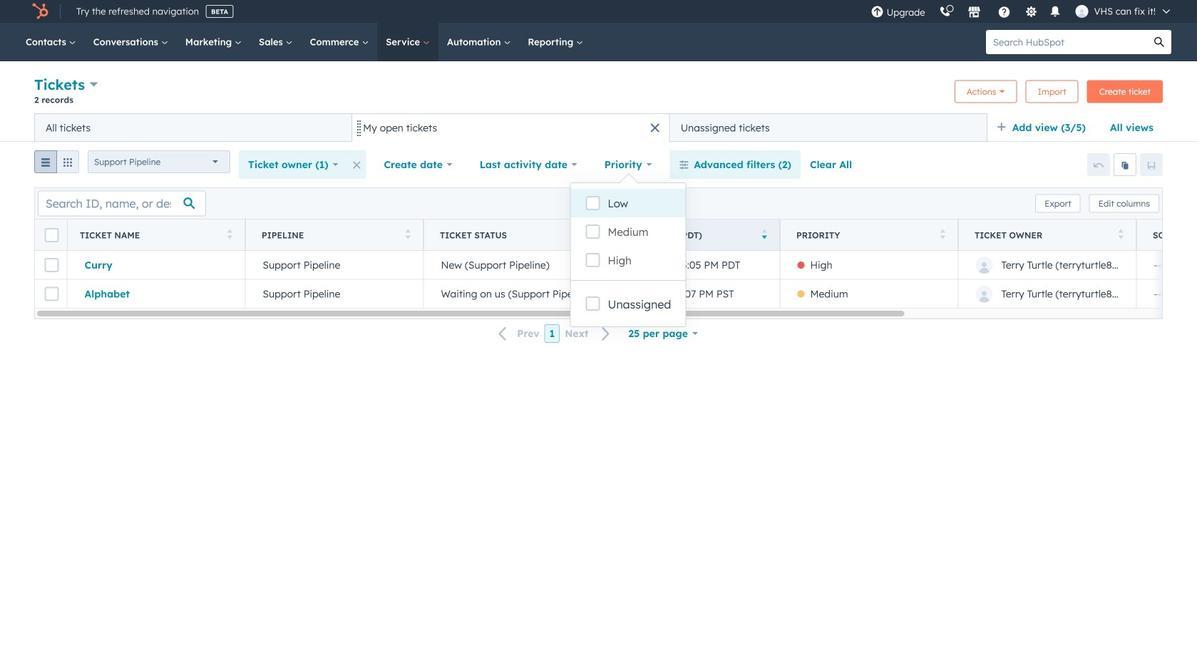 Task type: describe. For each thing, give the bounding box(es) containing it.
descending sort. press to sort ascending. element
[[762, 229, 768, 242]]

descending sort. press to sort ascending. image
[[762, 229, 768, 239]]

Search HubSpot search field
[[987, 30, 1148, 54]]

3 press to sort. element from the left
[[584, 229, 589, 242]]

marketplaces image
[[969, 6, 981, 19]]

2 press to sort. element from the left
[[406, 229, 411, 242]]

2 press to sort. image from the left
[[406, 229, 411, 239]]



Task type: locate. For each thing, give the bounding box(es) containing it.
pagination navigation
[[490, 325, 620, 344]]

4 press to sort. element from the left
[[941, 229, 946, 242]]

5 press to sort. element from the left
[[1119, 229, 1125, 242]]

press to sort. image
[[227, 229, 233, 239], [406, 229, 411, 239], [584, 229, 589, 239]]

list box
[[571, 183, 686, 280]]

1 press to sort. image from the left
[[227, 229, 233, 239]]

3 press to sort. image from the left
[[584, 229, 589, 239]]

2 press to sort. image from the left
[[1119, 229, 1125, 239]]

1 press to sort. element from the left
[[227, 229, 233, 242]]

Search ID, name, or description search field
[[38, 191, 206, 217]]

1 horizontal spatial press to sort. image
[[406, 229, 411, 239]]

banner
[[34, 74, 1164, 113]]

0 horizontal spatial press to sort. image
[[941, 229, 946, 239]]

press to sort. element
[[227, 229, 233, 242], [406, 229, 411, 242], [584, 229, 589, 242], [941, 229, 946, 242], [1119, 229, 1125, 242]]

1 press to sort. image from the left
[[941, 229, 946, 239]]

2 horizontal spatial press to sort. image
[[584, 229, 589, 239]]

menu
[[864, 0, 1181, 23]]

group
[[34, 151, 79, 179]]

press to sort. image
[[941, 229, 946, 239], [1119, 229, 1125, 239]]

1 horizontal spatial press to sort. image
[[1119, 229, 1125, 239]]

0 horizontal spatial press to sort. image
[[227, 229, 233, 239]]

terry turtle image
[[1076, 5, 1089, 18]]



Task type: vqa. For each thing, say whether or not it's contained in the screenshot.
Link opens in a new window image
no



